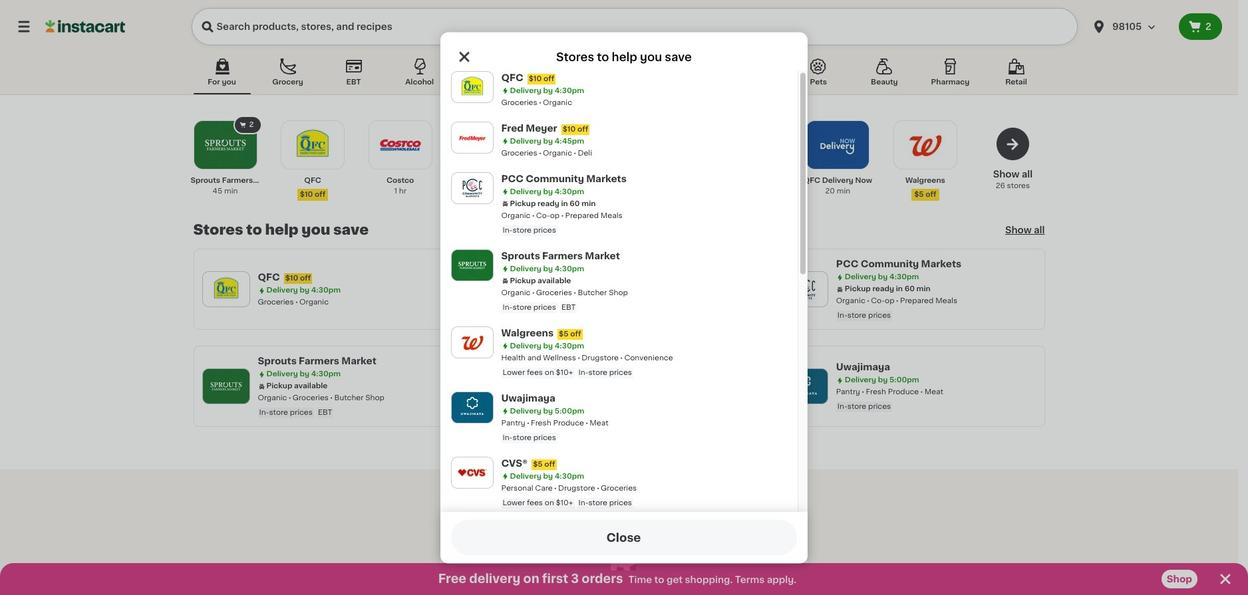 Task type: vqa. For each thing, say whether or not it's contained in the screenshot.
60 to the right
yes



Task type: locate. For each thing, give the bounding box(es) containing it.
meyer inside "stores to help you save" dialog
[[526, 123, 558, 132]]

1 vertical spatial all
[[1034, 226, 1045, 235]]

pcc
[[502, 174, 524, 183], [836, 259, 858, 269]]

26 inside there's more to explore shop 26 stores (and counting) in seattle.
[[549, 554, 561, 563]]

walgreens right now
[[905, 177, 945, 184]]

0 vertical spatial markets
[[587, 174, 627, 183]]

1 horizontal spatial in-store prices ebt
[[503, 303, 576, 311]]

shop inside button
[[1167, 575, 1192, 584]]

meals inside "stores to help you save" dialog
[[601, 212, 623, 219]]

2 vertical spatial farmers
[[299, 357, 339, 366]]

terms
[[735, 575, 765, 585]]

1 vertical spatial groceries organic
[[258, 299, 329, 306]]

counting)
[[619, 554, 666, 563]]

prices
[[534, 226, 556, 234], [534, 303, 556, 311], [868, 312, 891, 319], [610, 369, 632, 376], [868, 403, 891, 410], [290, 409, 313, 416], [534, 434, 556, 441], [610, 499, 632, 506]]

organic co-op prepared meals inside stores to help you save tab panel
[[836, 297, 957, 305]]

0 horizontal spatial produce
[[553, 419, 584, 426]]

delivery by 5:00pm inside "stores to help you save" dialog
[[510, 407, 585, 414]]

stores inside tab panel
[[193, 223, 243, 237]]

lower
[[503, 369, 525, 376], [548, 403, 571, 410], [503, 499, 525, 506]]

0 horizontal spatial organic groceries butcher shop
[[258, 395, 384, 402]]

market inside sprouts farmers market 45 min
[[255, 177, 281, 184]]

care
[[535, 484, 553, 492]]

walgreens logo image
[[457, 327, 488, 357]]

produce inside "stores to help you save" dialog
[[553, 419, 584, 426]]

to left the get
[[654, 575, 664, 585]]

now
[[855, 177, 872, 184]]

pcc community markets inside "stores to help you save" dialog
[[502, 174, 627, 183]]

qfc logo image
[[457, 71, 488, 102]]

1 horizontal spatial available
[[538, 277, 571, 284]]

there's
[[529, 534, 586, 548]]

qfc $10 off inside "stores to help you save" dialog
[[502, 73, 555, 82]]

4:45pm up deli
[[555, 137, 585, 144]]

organic groceries butcher shop
[[502, 289, 628, 296], [258, 395, 384, 402]]

health for health and wellness
[[547, 389, 571, 396]]

and up lower fees on $10+
[[573, 389, 587, 396]]

delivery inside qfc delivery now 20 min
[[822, 177, 854, 184]]

1 horizontal spatial organic groceries butcher shop
[[502, 289, 628, 296]]

pantry fresh produce meat
[[836, 389, 943, 396], [502, 419, 609, 426]]

0 vertical spatial in
[[561, 200, 568, 207]]

in
[[561, 200, 568, 207], [896, 285, 903, 293], [669, 554, 677, 563]]

fees down 'health and wellness drugstore convenience'
[[527, 369, 543, 376]]

sprouts inside "stores to help you save" dialog
[[502, 251, 540, 260]]

0 vertical spatial 60
[[570, 200, 580, 207]]

1 vertical spatial 26
[[549, 554, 561, 563]]

to
[[597, 51, 609, 62], [246, 223, 262, 237], [632, 534, 648, 548], [654, 575, 664, 585]]

show inside show all 26 stores
[[993, 170, 1019, 179]]

ready inside stores to help you save tab panel
[[872, 285, 894, 293]]

groceries
[[502, 98, 538, 106], [502, 149, 538, 156], [536, 289, 572, 296], [258, 299, 294, 306], [547, 299, 583, 306], [293, 395, 329, 402], [601, 484, 637, 492]]

2 vertical spatial $10+
[[556, 499, 573, 506]]

free delivery on first 3 orders time to get shopping. terms apply.
[[438, 573, 796, 585]]

0 vertical spatial pcc community markets
[[502, 174, 627, 183]]

1 vertical spatial community
[[861, 259, 919, 269]]

stores up wholesale
[[556, 51, 595, 62]]

sprouts farmers market
[[502, 251, 620, 260], [258, 357, 376, 366]]

4:45pm down fred meyer
[[600, 287, 630, 294]]

pantry
[[836, 389, 860, 396], [502, 419, 526, 426]]

pharmacy button
[[922, 56, 979, 94]]

60 inside stores to help you save tab panel
[[905, 285, 915, 293]]

1 horizontal spatial meals
[[935, 297, 957, 305]]

sprouts farmers market logo image
[[457, 249, 488, 280]]

0 vertical spatial ready
[[538, 200, 560, 207]]

hr
[[399, 188, 406, 195]]

1 vertical spatial help
[[265, 223, 298, 237]]

1 vertical spatial ebt
[[562, 303, 576, 311]]

health and wellness drugstore convenience
[[502, 354, 673, 361]]

stores up show all popup button
[[1007, 182, 1030, 190]]

fred inside "stores to help you save" dialog
[[502, 123, 524, 132]]

organic
[[543, 98, 572, 106], [543, 149, 572, 156], [502, 212, 531, 219], [502, 289, 531, 296], [836, 297, 865, 305], [299, 299, 329, 306], [258, 395, 287, 402]]

1 vertical spatial health
[[547, 389, 571, 396]]

qfc $10 off
[[502, 73, 555, 82], [300, 177, 326, 198], [258, 273, 311, 282]]

in-store prices ebt inside "stores to help you save" dialog
[[503, 303, 576, 311]]

1 vertical spatial organic groceries butcher shop
[[258, 395, 384, 402]]

in inside stores to help you save tab panel
[[896, 285, 903, 293]]

1 vertical spatial show
[[1005, 226, 1032, 235]]

0 horizontal spatial ebt
[[318, 409, 332, 416]]

min inside qfc delivery now 20 min
[[837, 188, 850, 195]]

shop
[[609, 289, 628, 296], [365, 395, 384, 402], [522, 554, 546, 563], [1167, 575, 1192, 584]]

0 horizontal spatial prepared
[[566, 212, 599, 219]]

fred meyer $10 off up groceries organic deli
[[502, 123, 589, 132]]

2
[[1206, 22, 1211, 31], [249, 121, 254, 128]]

0 horizontal spatial community
[[526, 174, 584, 183]]

0 horizontal spatial 26
[[549, 554, 561, 563]]

1 vertical spatial 5:00pm
[[555, 407, 585, 414]]

1 vertical spatial available
[[294, 383, 328, 390]]

drugstore up health and wellness
[[582, 354, 619, 361]]

pcc inside stores to help you save tab panel
[[836, 259, 858, 269]]

costco
[[386, 177, 414, 184]]

you inside tab panel
[[302, 223, 330, 237]]

to inside there's more to explore shop 26 stores (and counting) in seattle.
[[632, 534, 648, 548]]

fred meyer $10 off inside "stores to help you save" dialog
[[502, 123, 589, 132]]

0 vertical spatial pantry fresh produce meat
[[836, 389, 943, 396]]

pcc community markets logo image
[[457, 172, 488, 203]]

stores
[[556, 51, 595, 62], [193, 223, 243, 237]]

there's more to explore shop 26 stores (and counting) in seattle.
[[522, 534, 716, 563]]

op inside stores to help you save tab panel
[[885, 297, 894, 305]]

0 vertical spatial in-store prices ebt
[[503, 303, 576, 311]]

0 vertical spatial qfc $10 off
[[502, 73, 555, 82]]

1 vertical spatial fees
[[573, 403, 589, 410]]

$10+ inside stores to help you save tab panel
[[602, 403, 619, 410]]

2 horizontal spatial ebt
[[562, 303, 576, 311]]

1 horizontal spatial health
[[547, 389, 571, 396]]

0 vertical spatial fred meyer $10 off
[[502, 123, 589, 132]]

ebt
[[346, 79, 361, 86], [562, 303, 576, 311], [318, 409, 332, 416]]

pantry inside stores to help you save tab panel
[[836, 389, 860, 396]]

prepared inside stores to help you save tab panel
[[900, 297, 934, 305]]

4:45pm
[[555, 137, 585, 144], [600, 287, 630, 294]]

1 horizontal spatial stores
[[1007, 182, 1030, 190]]

on up health and wellness
[[545, 369, 554, 376]]

shop inside "stores to help you save" dialog
[[609, 289, 628, 296]]

meat inside "stores to help you save" dialog
[[590, 419, 609, 426]]

walgreens
[[905, 177, 945, 184], [502, 328, 554, 337], [547, 363, 599, 372]]

0 horizontal spatial markets
[[587, 174, 627, 183]]

market
[[255, 177, 281, 184], [504, 177, 530, 184], [585, 251, 620, 260], [341, 357, 376, 366]]

uwajimaya inside "stores to help you save" dialog
[[502, 393, 556, 402]]

$10+ for cvs®
[[556, 499, 573, 506]]

0 horizontal spatial and
[[528, 354, 542, 361]]

delivery by 4:45pm inside "stores to help you save" dialog
[[510, 137, 585, 144]]

markets inside "stores to help you save" dialog
[[587, 174, 627, 183]]

ebt inside "stores to help you save" dialog
[[562, 303, 576, 311]]

groceries organic
[[502, 98, 572, 106], [258, 299, 329, 306]]

1 horizontal spatial you
[[302, 223, 330, 237]]

0 vertical spatial wellness
[[543, 354, 576, 361]]

4:30pm
[[555, 86, 585, 94], [555, 188, 585, 195], [555, 265, 585, 272], [889, 273, 919, 281], [311, 287, 341, 294], [555, 342, 585, 349], [311, 371, 341, 378], [600, 377, 630, 384], [555, 472, 585, 480]]

0 horizontal spatial available
[[294, 383, 328, 390]]

1 horizontal spatial help
[[612, 51, 638, 62]]

show all 26 stores
[[993, 170, 1033, 190]]

and
[[528, 354, 542, 361], [573, 389, 587, 396]]

pickup available
[[510, 277, 571, 284], [266, 383, 328, 390]]

you inside dialog
[[640, 51, 662, 62]]

2 lower fees on $10+ in-store prices from the top
[[503, 499, 632, 506]]

off
[[544, 75, 555, 82], [578, 125, 589, 132], [315, 191, 326, 198], [490, 191, 501, 198], [577, 191, 588, 198], [926, 191, 936, 198], [300, 275, 311, 282], [571, 330, 581, 337], [616, 365, 627, 372], [545, 460, 556, 468]]

stores to help you save dialog
[[440, 32, 808, 595]]

in inside "stores to help you save" dialog
[[561, 200, 568, 207]]

0 vertical spatial produce
[[888, 389, 919, 396]]

wellness
[[543, 354, 576, 361], [589, 389, 622, 396]]

0 horizontal spatial save
[[333, 223, 369, 237]]

in-store prices ebt inside stores to help you save tab panel
[[259, 409, 332, 416]]

stores inside there's more to explore shop 26 stores (and counting) in seattle.
[[563, 554, 593, 563]]

0 horizontal spatial ready
[[538, 200, 560, 207]]

1 vertical spatial lower fees on $10+ in-store prices
[[503, 499, 632, 506]]

health up lower fees on $10+
[[547, 389, 571, 396]]

personal care drugstore groceries
[[502, 484, 637, 492]]

delivery
[[510, 86, 542, 94], [510, 137, 542, 144], [822, 177, 854, 184], [510, 188, 542, 195], [510, 265, 542, 272], [845, 273, 876, 281], [266, 287, 298, 294], [556, 287, 587, 294], [510, 342, 542, 349], [266, 371, 298, 378], [556, 377, 587, 384], [845, 377, 876, 384], [510, 407, 542, 414], [510, 472, 542, 480]]

walgreens $5 off up 'health and wellness drugstore convenience'
[[502, 328, 581, 337]]

lower for cvs®
[[503, 499, 525, 506]]

delivery
[[469, 573, 520, 585]]

to down sprouts farmers market 45 min
[[246, 223, 262, 237]]

0 horizontal spatial help
[[265, 223, 298, 237]]

0 horizontal spatial 2
[[249, 121, 254, 128]]

and right walgreens logo
[[528, 354, 542, 361]]

market inside "stores to help you save" dialog
[[585, 251, 620, 260]]

1 lower fees on $10+ in-store prices from the top
[[503, 369, 632, 376]]

2 inside 2 button
[[1206, 22, 1211, 31]]

1 vertical spatial stores to help you save
[[193, 223, 369, 237]]

meals
[[601, 212, 623, 219], [935, 297, 957, 305]]

meals inside stores to help you save tab panel
[[935, 297, 957, 305]]

stores to help you save inside stores to help you save tab panel
[[193, 223, 369, 237]]

pickup
[[510, 200, 536, 207], [510, 277, 536, 284], [845, 285, 871, 293], [266, 383, 292, 390]]

26 inside show all 26 stores
[[996, 182, 1005, 190]]

organic co-op prepared meals
[[502, 212, 623, 219], [836, 297, 957, 305]]

to up 'counting)'
[[632, 534, 648, 548]]

save
[[665, 51, 692, 62], [333, 223, 369, 237]]

0 horizontal spatial health
[[502, 354, 526, 361]]

lower fees on $10+
[[548, 403, 619, 410]]

fees down the care
[[527, 499, 543, 506]]

60
[[570, 200, 580, 207], [905, 285, 915, 293]]

shop inside stores to help you save tab panel
[[365, 395, 384, 402]]

2 inside stores to help you save tab panel
[[249, 121, 254, 128]]

cvs® logo image
[[457, 457, 488, 488]]

pickup available inside stores to help you save tab panel
[[266, 383, 328, 390]]

0 vertical spatial 4:45pm
[[555, 137, 585, 144]]

markets
[[587, 174, 627, 183], [921, 259, 961, 269]]

pickup ready in 60 min
[[510, 200, 596, 207], [845, 285, 931, 293]]

fred
[[502, 123, 524, 132], [554, 177, 571, 184], [547, 273, 569, 282]]

1 vertical spatial pantry fresh produce meat
[[502, 419, 609, 426]]

1 vertical spatial meat
[[590, 419, 609, 426]]

min inside sprouts farmers market 45 min
[[224, 188, 238, 195]]

2 vertical spatial in
[[669, 554, 677, 563]]

available inside stores to help you save tab panel
[[294, 383, 328, 390]]

min inside "stores to help you save" dialog
[[582, 200, 596, 207]]

butcher
[[578, 289, 607, 296], [334, 395, 363, 402]]

delivery by 4:45pm inside stores to help you save tab panel
[[556, 287, 630, 294]]

on down the care
[[545, 499, 554, 506]]

1 vertical spatial 4:45pm
[[600, 287, 630, 294]]

1 vertical spatial pcc
[[836, 259, 858, 269]]

lower fees on $10+ in-store prices for cvs®
[[503, 499, 632, 506]]

gifts button
[[457, 56, 514, 94]]

wellness inside "stores to help you save" dialog
[[543, 354, 576, 361]]

delivery by 4:45pm down fred meyer
[[556, 287, 630, 294]]

butcher inside "stores to help you save" dialog
[[578, 289, 607, 296]]

all inside popup button
[[1034, 226, 1045, 235]]

0 horizontal spatial fresh
[[531, 419, 552, 426]]

1 horizontal spatial pickup available
[[510, 277, 571, 284]]

sprouts inside sprouts farmers market 45 min
[[191, 177, 220, 184]]

1 vertical spatial save
[[333, 223, 369, 237]]

wellness for health and wellness drugstore convenience
[[543, 354, 576, 361]]

op
[[550, 212, 560, 219], [885, 297, 894, 305]]

walgreens $5 off
[[905, 177, 945, 198], [502, 328, 581, 337], [547, 363, 627, 372]]

health
[[502, 354, 526, 361], [547, 389, 571, 396]]

prepared inside "stores to help you save" dialog
[[566, 212, 599, 219]]

0 vertical spatial op
[[550, 212, 560, 219]]

$10+
[[556, 369, 573, 376], [602, 403, 619, 410], [556, 499, 573, 506]]

1 vertical spatial lower
[[548, 403, 571, 410]]

health and wellness
[[547, 389, 622, 396]]

1 vertical spatial ready
[[872, 285, 894, 293]]

health inside "stores to help you save" dialog
[[502, 354, 526, 361]]

0 vertical spatial delivery by 5:00pm
[[845, 377, 919, 384]]

to right wholesale button
[[597, 51, 609, 62]]

show for show all 26 stores
[[993, 170, 1019, 179]]

0 horizontal spatial in
[[561, 200, 568, 207]]

ready
[[538, 200, 560, 207], [872, 285, 894, 293]]

$10+ down 'health and wellness drugstore convenience'
[[556, 369, 573, 376]]

alcohol button
[[391, 56, 448, 94]]

0 vertical spatial delivery by 4:45pm
[[510, 137, 585, 144]]

show all
[[1005, 226, 1045, 235]]

0 vertical spatial sprouts farmers market
[[502, 251, 620, 260]]

stores
[[1007, 182, 1030, 190], [563, 554, 593, 563]]

and for health and wellness
[[573, 389, 587, 396]]

drugstore right the care
[[559, 484, 596, 492]]

0 vertical spatial walgreens $5 off
[[905, 177, 945, 198]]

all for show all 26 stores
[[1022, 170, 1033, 179]]

health right walgreens logo
[[502, 354, 526, 361]]

0 horizontal spatial stores
[[563, 554, 593, 563]]

1 vertical spatial you
[[222, 79, 236, 86]]

ebt button
[[325, 56, 382, 94]]

0 vertical spatial fred
[[502, 123, 524, 132]]

community
[[526, 174, 584, 183], [861, 259, 919, 269]]

2 horizontal spatial farmers
[[543, 251, 583, 260]]

in-
[[503, 226, 513, 234], [503, 303, 513, 311], [837, 312, 847, 319], [579, 369, 589, 376], [837, 403, 847, 410], [259, 409, 269, 416], [503, 434, 513, 441], [579, 499, 589, 506]]

for you
[[208, 79, 236, 86]]

0 vertical spatial $10+
[[556, 369, 573, 376]]

fees for walgreens
[[527, 369, 543, 376]]

$10+ down personal care drugstore groceries
[[556, 499, 573, 506]]

on
[[545, 369, 554, 376], [590, 403, 600, 410], [545, 499, 554, 506], [523, 573, 539, 585]]

delivery by 4:45pm up groceries organic deli
[[510, 137, 585, 144]]

0 vertical spatial and
[[528, 354, 542, 361]]

stores to help you save tab panel
[[187, 116, 1051, 427]]

qfc inside qfc delivery now 20 min
[[803, 177, 820, 184]]

fees for cvs®
[[527, 499, 543, 506]]

to inside dialog
[[597, 51, 609, 62]]

1 horizontal spatial save
[[665, 51, 692, 62]]

produce
[[888, 389, 919, 396], [553, 419, 584, 426]]

show up show all popup button
[[993, 170, 1019, 179]]

2 vertical spatial walgreens
[[547, 363, 599, 372]]

walgreens right walgreens logo
[[502, 328, 554, 337]]

0 horizontal spatial stores to help you save
[[193, 223, 369, 237]]

qfc
[[502, 73, 524, 82], [304, 177, 321, 184], [803, 177, 820, 184], [258, 273, 280, 282]]

shop inside there's more to explore shop 26 stores (and counting) in seattle.
[[522, 554, 546, 563]]

meyer inside fred meyer $10 off
[[573, 177, 597, 184]]

deli
[[578, 149, 592, 156]]

1 vertical spatial delivery by 4:45pm
[[556, 287, 630, 294]]

free
[[438, 573, 466, 585]]

lower inside stores to help you save tab panel
[[548, 403, 571, 410]]

shop categories tab list
[[193, 56, 1045, 94]]

lower for walgreens
[[503, 369, 525, 376]]

0 horizontal spatial 60
[[570, 200, 580, 207]]

1 vertical spatial fred meyer $10 off
[[554, 177, 597, 198]]

0 horizontal spatial in-store prices ebt
[[259, 409, 332, 416]]

2 vertical spatial walgreens $5 off
[[547, 363, 627, 372]]

0 horizontal spatial uwajimaya
[[502, 393, 556, 402]]

$10+ down health and wellness
[[602, 403, 619, 410]]

all inside show all 26 stores
[[1022, 170, 1033, 179]]

1 vertical spatial and
[[573, 389, 587, 396]]

2 vertical spatial ebt
[[318, 409, 332, 416]]

ebt inside stores to help you save tab panel
[[318, 409, 332, 416]]

qfc inside "stores to help you save" dialog
[[502, 73, 524, 82]]

fresh
[[866, 389, 886, 396], [531, 419, 552, 426]]

stores down 45
[[193, 223, 243, 237]]

and inside stores to help you save tab panel
[[573, 389, 587, 396]]

and for health and wellness drugstore convenience
[[528, 354, 542, 361]]

show inside popup button
[[1005, 226, 1032, 235]]

show down show all 26 stores
[[1005, 226, 1032, 235]]

walgreens $5 off right now
[[905, 177, 945, 198]]

0 vertical spatial all
[[1022, 170, 1033, 179]]

available
[[538, 277, 571, 284], [294, 383, 328, 390]]

wholesale button
[[523, 56, 580, 94]]

pcc inside "stores to help you save" dialog
[[502, 174, 524, 183]]

lower fees on $10+ in-store prices
[[503, 369, 632, 376], [503, 499, 632, 506]]

1 vertical spatial meyer
[[573, 177, 597, 184]]

instacart image
[[45, 19, 125, 35]]

1 vertical spatial produce
[[553, 419, 584, 426]]

0 horizontal spatial pantry fresh produce meat
[[502, 419, 609, 426]]

fresh inside stores to help you save tab panel
[[866, 389, 886, 396]]

fees down health and wellness
[[573, 403, 589, 410]]

1 vertical spatial organic co-op prepared meals
[[836, 297, 957, 305]]

wellness inside stores to help you save tab panel
[[589, 389, 622, 396]]

0 vertical spatial farmers
[[222, 177, 253, 184]]

in-store prices
[[503, 226, 556, 234], [837, 312, 891, 319], [837, 403, 891, 410], [503, 434, 556, 441]]

apply.
[[767, 575, 796, 585]]

prepared
[[566, 212, 599, 219], [900, 297, 934, 305]]

off inside metropolitan market $10 off
[[490, 191, 501, 198]]

wellness up lower fees on $10+
[[589, 389, 622, 396]]

0 vertical spatial help
[[612, 51, 638, 62]]

cvs®
[[502, 458, 528, 468]]

for
[[208, 79, 220, 86]]

fred meyer $10 off down deli
[[554, 177, 597, 198]]

walgreens $5 off down 'health and wellness drugstore convenience'
[[547, 363, 627, 372]]

save inside dialog
[[665, 51, 692, 62]]

lower fees on $10+ in-store prices down 'health and wellness drugstore convenience'
[[503, 369, 632, 376]]

wellness up health and wellness
[[543, 354, 576, 361]]

1 vertical spatial butcher
[[334, 395, 363, 402]]

lower fees on $10+ in-store prices down personal care drugstore groceries
[[503, 499, 632, 506]]

0 vertical spatial pickup ready in 60 min
[[510, 200, 596, 207]]

stores up 3
[[563, 554, 593, 563]]

0 vertical spatial sprouts
[[191, 177, 220, 184]]

walgreens down 'health and wellness drugstore convenience'
[[547, 363, 599, 372]]

on down health and wellness
[[590, 403, 600, 410]]

pcc community markets inside stores to help you save tab panel
[[836, 259, 961, 269]]

pantry inside "stores to help you save" dialog
[[502, 419, 526, 426]]

1 vertical spatial walgreens $5 off
[[502, 328, 581, 337]]

health inside stores to help you save tab panel
[[547, 389, 571, 396]]

meat
[[925, 389, 943, 396], [590, 419, 609, 426]]

help
[[612, 51, 638, 62], [265, 223, 298, 237]]

1 horizontal spatial 4:45pm
[[600, 287, 630, 294]]

0 vertical spatial lower
[[503, 369, 525, 376]]

store
[[513, 226, 532, 234], [513, 303, 532, 311], [847, 312, 866, 319], [589, 369, 608, 376], [847, 403, 866, 410], [269, 409, 288, 416], [513, 434, 532, 441], [589, 499, 608, 506]]

$5
[[914, 191, 924, 198], [559, 330, 569, 337], [605, 365, 614, 372], [533, 460, 543, 468]]

$10
[[529, 75, 542, 82], [563, 125, 576, 132], [300, 191, 313, 198], [475, 191, 488, 198], [562, 191, 575, 198], [285, 275, 298, 282]]



Task type: describe. For each thing, give the bounding box(es) containing it.
metropolitan market $10 off
[[453, 177, 530, 198]]

retail
[[1005, 79, 1027, 86]]

to inside tab panel
[[246, 223, 262, 237]]

convenience
[[625, 354, 673, 361]]

fred inside fred meyer $10 off
[[554, 177, 571, 184]]

1
[[394, 188, 397, 195]]

market inside metropolitan market $10 off
[[504, 177, 530, 184]]

show for show all
[[1005, 226, 1032, 235]]

fred meyer $10 off inside stores to help you save tab panel
[[554, 177, 597, 198]]

4:45pm inside "stores to help you save" dialog
[[555, 137, 585, 144]]

butcher inside stores to help you save tab panel
[[334, 395, 363, 402]]

community inside "stores to help you save" dialog
[[526, 174, 584, 183]]

grocery button
[[259, 56, 316, 94]]

co- inside stores to help you save tab panel
[[871, 297, 885, 305]]

alcohol
[[405, 79, 434, 86]]

organic co-op prepared meals inside "stores to help you save" dialog
[[502, 212, 623, 219]]

seattle.
[[679, 554, 716, 563]]

3
[[571, 573, 579, 585]]

qfc delivery now 20 min
[[803, 177, 872, 195]]

5:00pm inside "stores to help you save" dialog
[[555, 407, 585, 414]]

meat inside stores to help you save tab panel
[[925, 389, 943, 396]]

get
[[667, 575, 683, 585]]

uwajimaya inside stores to help you save tab panel
[[836, 363, 890, 372]]

pantry fresh produce meat inside stores to help you save tab panel
[[836, 389, 943, 396]]

show all button
[[1005, 224, 1045, 237]]

organic groceries butcher shop inside stores to help you save tab panel
[[258, 395, 384, 402]]

organic groceries butcher shop inside "stores to help you save" dialog
[[502, 289, 628, 296]]

4:45pm inside stores to help you save tab panel
[[600, 287, 630, 294]]

(and
[[596, 554, 617, 563]]

45
[[213, 188, 222, 195]]

5:00pm inside stores to help you save tab panel
[[889, 377, 919, 384]]

first
[[542, 573, 568, 585]]

shop button
[[1161, 570, 1197, 589]]

time
[[628, 575, 652, 585]]

delivery by 5:00pm inside stores to help you save tab panel
[[845, 377, 919, 384]]

walgreens inside "stores to help you save" dialog
[[502, 328, 554, 337]]

pickup available inside "stores to help you save" dialog
[[510, 277, 571, 284]]

gifts
[[476, 79, 495, 86]]

sprouts farmers market 45 min
[[191, 177, 281, 195]]

2 vertical spatial sprouts
[[258, 357, 297, 366]]

$10+ for walgreens
[[556, 369, 573, 376]]

wholesale
[[532, 79, 571, 86]]

60 inside "stores to help you save" dialog
[[570, 200, 580, 207]]

fred meyer
[[547, 273, 603, 282]]

pharmacy
[[931, 79, 969, 86]]

produce inside stores to help you save tab panel
[[888, 389, 919, 396]]

close
[[607, 532, 641, 543]]

help inside "stores to help you save" dialog
[[612, 51, 638, 62]]

costco 1 hr
[[386, 177, 414, 195]]

pantry fresh produce meat inside "stores to help you save" dialog
[[502, 419, 609, 426]]

qfc inside qfc $10 off
[[304, 177, 321, 184]]

on left the first in the left of the page
[[523, 573, 539, 585]]

stores inside show all 26 stores
[[1007, 182, 1030, 190]]

2 vertical spatial meyer
[[571, 273, 603, 282]]

2 vertical spatial qfc $10 off
[[258, 273, 311, 282]]

health for health and wellness drugstore convenience
[[502, 354, 526, 361]]

orders
[[582, 573, 623, 585]]

ebt inside button
[[346, 79, 361, 86]]

in inside there's more to explore shop 26 stores (and counting) in seattle.
[[669, 554, 677, 563]]

pets
[[810, 79, 827, 86]]

groceries organic deli
[[502, 149, 592, 156]]

groceries organic inside stores to help you save tab panel
[[258, 299, 329, 306]]

all for show all
[[1034, 226, 1045, 235]]

you inside button
[[222, 79, 236, 86]]

stores to help you save inside dialog
[[556, 51, 692, 62]]

op inside "stores to help you save" dialog
[[550, 212, 560, 219]]

farmers inside "stores to help you save" dialog
[[543, 251, 583, 260]]

0 vertical spatial drugstore
[[582, 354, 619, 361]]

more
[[589, 534, 629, 548]]

metropolitan
[[453, 177, 502, 184]]

close button
[[451, 520, 797, 556]]

beauty button
[[856, 56, 913, 94]]

save inside tab panel
[[333, 223, 369, 237]]

20
[[825, 188, 835, 195]]

grocery
[[272, 79, 303, 86]]

pets button
[[790, 56, 847, 94]]

shopping.
[[685, 575, 733, 585]]

help inside stores to help you save tab panel
[[265, 223, 298, 237]]

fees inside stores to help you save tab panel
[[573, 403, 589, 410]]

beauty
[[871, 79, 898, 86]]

personal
[[502, 484, 534, 492]]

pickup ready in 60 min inside "stores to help you save" dialog
[[510, 200, 596, 207]]

explore
[[651, 534, 709, 548]]

markets inside stores to help you save tab panel
[[921, 259, 961, 269]]

2 vertical spatial fred
[[547, 273, 569, 282]]

lower fees on $10+ in-store prices for walgreens
[[503, 369, 632, 376]]

stores inside dialog
[[556, 51, 595, 62]]

walgreens $5 off inside "stores to help you save" dialog
[[502, 328, 581, 337]]

groceries organic inside "stores to help you save" dialog
[[502, 98, 572, 106]]

farmers inside sprouts farmers market 45 min
[[222, 177, 253, 184]]

2 button
[[1179, 13, 1222, 40]]

sprouts farmers market inside "stores to help you save" dialog
[[502, 251, 620, 260]]

on inside stores to help you save tab panel
[[590, 403, 600, 410]]

available inside "stores to help you save" dialog
[[538, 277, 571, 284]]

ready inside "stores to help you save" dialog
[[538, 200, 560, 207]]

sprouts farmers market inside stores to help you save tab panel
[[258, 357, 376, 366]]

pickup ready in 60 min inside stores to help you save tab panel
[[845, 285, 931, 293]]

1 horizontal spatial farmers
[[299, 357, 339, 366]]

co- inside "stores to help you save" dialog
[[536, 212, 550, 219]]

$10 inside metropolitan market $10 off
[[475, 191, 488, 198]]

for you button
[[193, 56, 250, 94]]

0 vertical spatial walgreens
[[905, 177, 945, 184]]

fresh inside "stores to help you save" dialog
[[531, 419, 552, 426]]

1 vertical spatial qfc $10 off
[[300, 177, 326, 198]]

retail button
[[988, 56, 1045, 94]]

close image
[[1217, 571, 1233, 587]]

1 vertical spatial drugstore
[[559, 484, 596, 492]]

wellness for health and wellness
[[589, 389, 622, 396]]

to inside free delivery on first 3 orders time to get shopping. terms apply.
[[654, 575, 664, 585]]

fred meyer logo image
[[457, 122, 488, 152]]

uwajimaya logo image
[[457, 392, 488, 422]]

cvs® $5 off
[[502, 458, 556, 468]]



